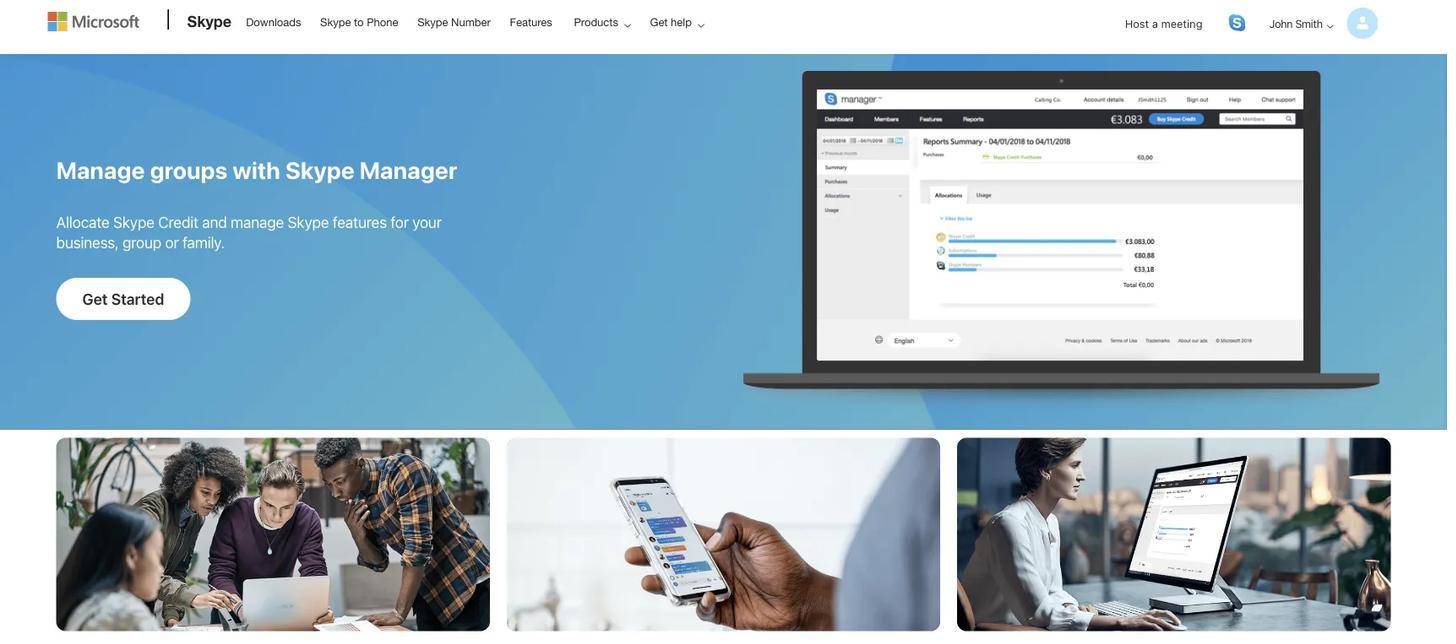Task type: locate. For each thing, give the bounding box(es) containing it.
1 vertical spatial get
[[82, 290, 108, 308]]

get left help
[[650, 15, 668, 28]]

get for get help
[[650, 15, 668, 28]]

features link
[[502, 1, 560, 41]]

get inside manage groups with skype manager 'main content'
[[82, 290, 108, 308]]

manage groups with skype manager
[[56, 157, 457, 184]]

skype left the to
[[320, 15, 351, 28]]

allocate
[[56, 213, 110, 231]]

and
[[202, 213, 227, 231]]

 link
[[1229, 14, 1246, 31]]

skype for skype to phone
[[320, 15, 351, 28]]

menu bar
[[48, 2, 1400, 89]]

phone
[[367, 15, 398, 28]]

get started
[[82, 290, 164, 308]]

arrow down image
[[1321, 16, 1341, 36]]

your
[[413, 213, 442, 231]]

products
[[574, 15, 619, 28]]

skype number link
[[410, 1, 498, 41]]

skype for skype
[[187, 12, 232, 30]]

skype for skype number
[[418, 15, 448, 28]]

features
[[333, 213, 387, 231]]

1 horizontal spatial get
[[650, 15, 668, 28]]

0 horizontal spatial get
[[82, 290, 108, 308]]

get inside dropdown button
[[650, 15, 668, 28]]

host a meeting link
[[1112, 2, 1217, 45]]

skype left downloads link
[[187, 12, 232, 30]]

0 vertical spatial get
[[650, 15, 668, 28]]

skype left number
[[418, 15, 448, 28]]

skype manager
[[286, 157, 457, 184]]

skype
[[187, 12, 232, 30], [320, 15, 351, 28], [418, 15, 448, 28], [113, 213, 155, 231], [288, 213, 329, 231]]

started
[[111, 290, 164, 308]]

get
[[650, 15, 668, 28], [82, 290, 108, 308]]

allocate skype credit and manage skype features for your business, group or family.
[[56, 213, 442, 252]]

downloads link
[[238, 1, 309, 41]]

meeting
[[1162, 17, 1203, 30]]

smith
[[1296, 17, 1323, 30]]

get help button
[[639, 1, 718, 43]]

get left started
[[82, 290, 108, 308]]

downloads
[[246, 15, 301, 28]]



Task type: describe. For each thing, give the bounding box(es) containing it.
family.
[[182, 233, 225, 252]]

host
[[1125, 17, 1150, 30]]

get help
[[650, 15, 692, 28]]

skype to phone link
[[313, 1, 406, 41]]

number
[[451, 15, 491, 28]]

skype link
[[179, 1, 237, 46]]

or
[[165, 233, 179, 252]]

group
[[122, 233, 162, 252]]

skype to phone
[[320, 15, 398, 28]]

menu bar containing host a meeting
[[48, 2, 1400, 89]]

skype manager on phone image
[[507, 438, 941, 632]]

skype manager image
[[732, 71, 1392, 413]]

manage groups with skype manager main content
[[0, 54, 1448, 641]]

manage
[[56, 157, 145, 184]]

john smith link
[[1256, 2, 1379, 45]]

for
[[391, 213, 409, 231]]

products button
[[563, 1, 645, 43]]

to
[[354, 15, 364, 28]]

manage
[[231, 213, 284, 231]]

skype up group
[[113, 213, 155, 231]]

features
[[510, 15, 553, 28]]

get for get started
[[82, 290, 108, 308]]

groups
[[150, 157, 228, 184]]

skype right manage
[[288, 213, 329, 231]]

get started link
[[56, 278, 191, 320]]

business,
[[56, 233, 119, 252]]

help
[[671, 15, 692, 28]]

skype manager on desktop image
[[958, 438, 1392, 632]]

a
[[1153, 17, 1159, 30]]

john smith
[[1270, 17, 1323, 30]]

john
[[1270, 17, 1293, 30]]

avatar image
[[1348, 8, 1379, 39]]

microsoft image
[[48, 12, 139, 31]]

credit
[[158, 213, 198, 231]]

skype number
[[418, 15, 491, 28]]

with
[[233, 157, 281, 184]]

group of people image
[[56, 438, 490, 632]]

host a meeting
[[1125, 17, 1203, 30]]



Task type: vqa. For each thing, say whether or not it's contained in the screenshot.
meeting
yes



